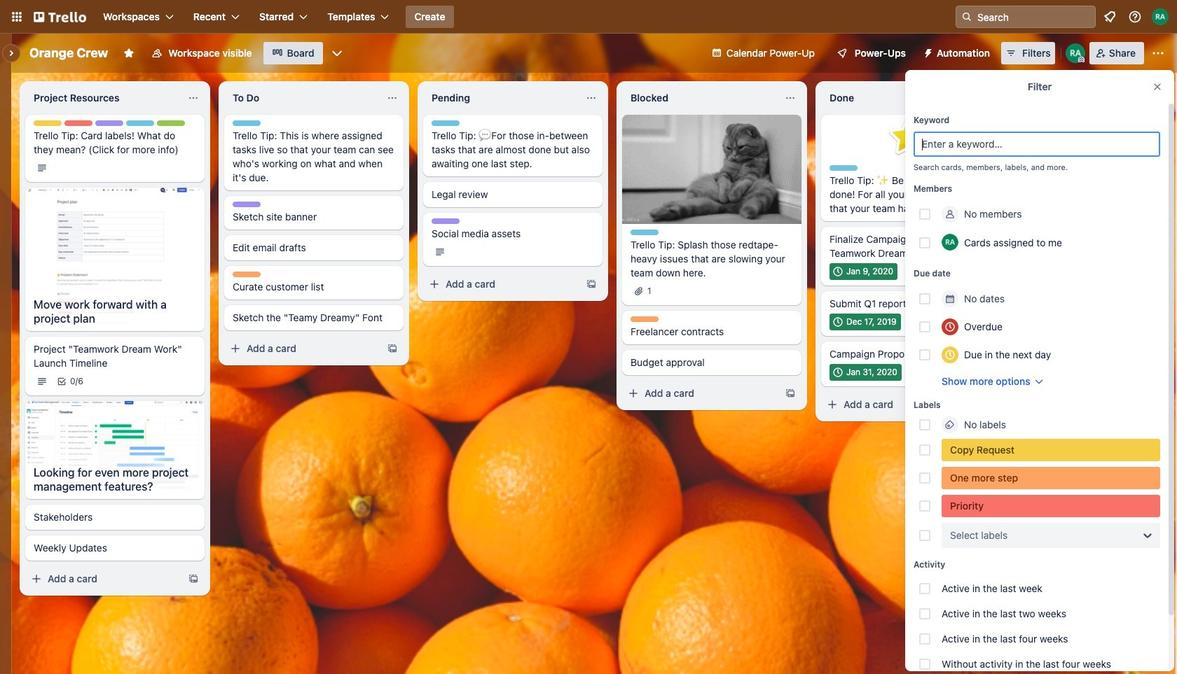 Task type: locate. For each thing, give the bounding box(es) containing it.
1 vertical spatial create from template… image
[[785, 388, 796, 399]]

0 horizontal spatial color: purple, title: "design team" element
[[95, 121, 123, 126]]

color: red, title: "priority" element
[[64, 121, 93, 126], [942, 496, 1161, 518]]

this member is an admin of this board. image
[[1078, 57, 1085, 63]]

None checkbox
[[830, 264, 898, 280], [830, 314, 901, 331], [830, 364, 902, 381], [830, 264, 898, 280], [830, 314, 901, 331], [830, 364, 902, 381]]

0 horizontal spatial ruby anderson (rubyanderson7) image
[[942, 234, 959, 251]]

color: orange, title: "one more step" element
[[233, 272, 261, 278], [631, 317, 659, 322], [942, 467, 1161, 490]]

2 vertical spatial color: orange, title: "one more step" element
[[942, 467, 1161, 490]]

color: sky, title: "trello tip" element
[[126, 121, 154, 126], [233, 121, 261, 126], [432, 121, 460, 126], [830, 165, 858, 171], [631, 230, 659, 235]]

customize views image
[[330, 46, 344, 60]]

1 horizontal spatial color: red, title: "priority" element
[[942, 496, 1161, 518]]

0 horizontal spatial color: yellow, title: "copy request" element
[[34, 121, 62, 126]]

2 horizontal spatial color: orange, title: "one more step" element
[[942, 467, 1161, 490]]

1 horizontal spatial color: purple, title: "design team" element
[[233, 202, 261, 207]]

color: lime, title: "halp" element
[[157, 121, 185, 126]]

1 horizontal spatial create from template… image
[[586, 279, 597, 290]]

ruby anderson (rubyanderson7) image
[[1066, 43, 1085, 63], [942, 234, 959, 251]]

1 vertical spatial ruby anderson (rubyanderson7) image
[[942, 234, 959, 251]]

show menu image
[[1152, 46, 1166, 60]]

None text field
[[25, 87, 182, 109], [224, 87, 381, 109], [25, 87, 182, 109], [224, 87, 381, 109]]

2 horizontal spatial create from template… image
[[785, 388, 796, 399]]

0 horizontal spatial color: red, title: "priority" element
[[64, 121, 93, 126]]

None text field
[[423, 87, 580, 109], [622, 87, 779, 109], [821, 87, 978, 109], [423, 87, 580, 109], [622, 87, 779, 109], [821, 87, 978, 109]]

0 horizontal spatial color: orange, title: "one more step" element
[[233, 272, 261, 278]]

0 vertical spatial color: purple, title: "design team" element
[[95, 121, 123, 126]]

0 vertical spatial create from template… image
[[586, 279, 597, 290]]

1 vertical spatial color: yellow, title: "copy request" element
[[942, 439, 1161, 462]]

2 horizontal spatial color: purple, title: "design team" element
[[432, 219, 460, 224]]

0 vertical spatial color: red, title: "priority" element
[[64, 121, 93, 126]]

1 horizontal spatial ruby anderson (rubyanderson7) image
[[1066, 43, 1085, 63]]

2 vertical spatial color: purple, title: "design team" element
[[432, 219, 460, 224]]

0 vertical spatial color: yellow, title: "copy request" element
[[34, 121, 62, 126]]

close popover image
[[1152, 81, 1163, 93]]

2 vertical spatial create from template… image
[[188, 574, 199, 585]]

color: yellow, title: "copy request" element
[[34, 121, 62, 126], [942, 439, 1161, 462]]

create from template… image
[[586, 279, 597, 290], [785, 388, 796, 399], [188, 574, 199, 585]]

1 vertical spatial color: orange, title: "one more step" element
[[631, 317, 659, 322]]

color: purple, title: "design team" element
[[95, 121, 123, 126], [233, 202, 261, 207], [432, 219, 460, 224]]

1 horizontal spatial color: orange, title: "one more step" element
[[631, 317, 659, 322]]

star image
[[887, 115, 932, 160]]

0 notifications image
[[1102, 8, 1119, 25]]

star or unstar board image
[[124, 48, 135, 59]]

0 vertical spatial color: orange, title: "one more step" element
[[233, 272, 261, 278]]



Task type: vqa. For each thing, say whether or not it's contained in the screenshot.
Back to home image
yes



Task type: describe. For each thing, give the bounding box(es) containing it.
open information menu image
[[1128, 10, 1142, 24]]

create from template… image
[[387, 343, 398, 355]]

ruby anderson (rubyanderson7) image
[[1152, 8, 1169, 25]]

search image
[[962, 11, 973, 22]]

1 vertical spatial color: red, title: "priority" element
[[942, 496, 1161, 518]]

sm image
[[917, 42, 937, 62]]

Search field
[[973, 7, 1095, 27]]

Board name text field
[[22, 42, 115, 64]]

primary element
[[0, 0, 1177, 34]]

back to home image
[[34, 6, 86, 28]]

0 vertical spatial ruby anderson (rubyanderson7) image
[[1066, 43, 1085, 63]]

0 horizontal spatial create from template… image
[[188, 574, 199, 585]]

Enter a keyword… text field
[[914, 132, 1161, 157]]

1 vertical spatial color: purple, title: "design team" element
[[233, 202, 261, 207]]

1 horizontal spatial color: yellow, title: "copy request" element
[[942, 439, 1161, 462]]



